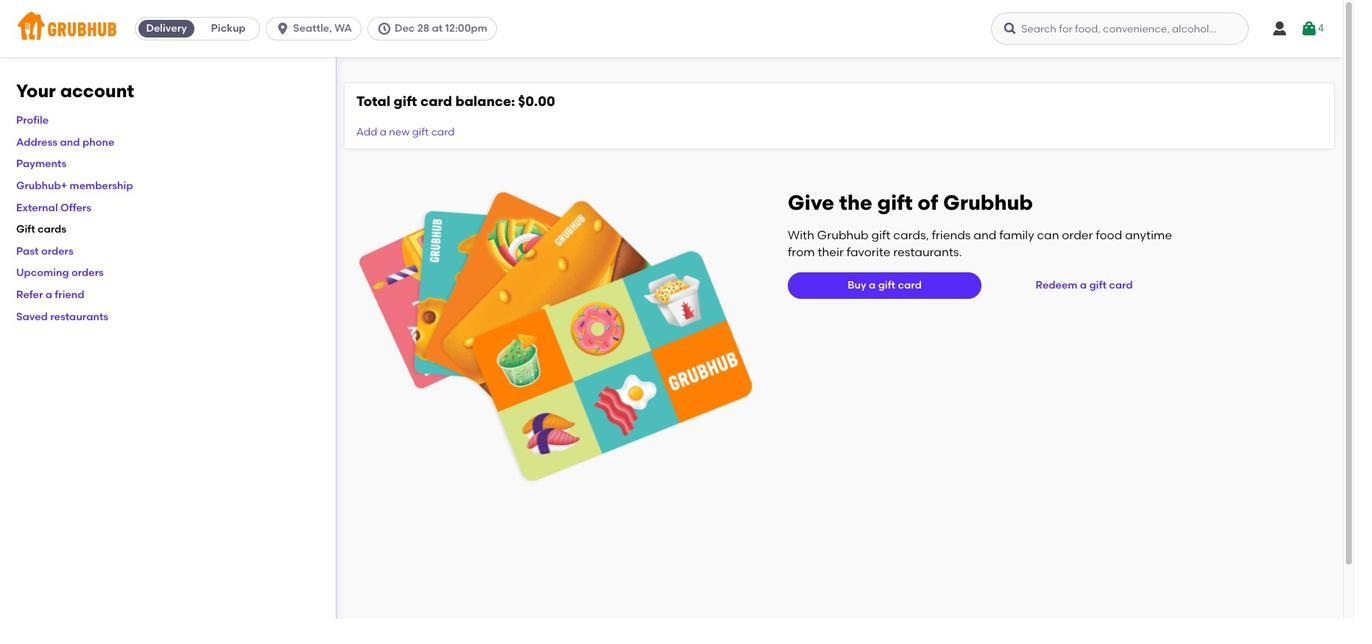 Task type: locate. For each thing, give the bounding box(es) containing it.
upcoming
[[16, 267, 69, 279]]

gift left of
[[877, 190, 913, 215]]

0 horizontal spatial and
[[60, 136, 80, 149]]

card down food
[[1109, 279, 1133, 292]]

seattle, wa
[[293, 22, 352, 35]]

at
[[432, 22, 443, 35]]

buy
[[848, 279, 867, 292]]

orders for upcoming orders
[[71, 267, 104, 279]]

a right redeem
[[1080, 279, 1087, 292]]

cards,
[[894, 228, 929, 242]]

orders
[[41, 245, 73, 258], [71, 267, 104, 279]]

grubhub
[[943, 190, 1033, 215], [817, 228, 869, 242]]

food
[[1096, 228, 1122, 242]]

gift up favorite
[[872, 228, 891, 242]]

favorite
[[847, 245, 891, 259]]

grubhub up their
[[817, 228, 869, 242]]

address
[[16, 136, 58, 149]]

gift card image
[[359, 190, 753, 483]]

redeem a gift card button
[[1030, 273, 1139, 299]]

address and phone
[[16, 136, 114, 149]]

with grubhub gift cards, friends and family can order food anytime from their favorite restaurants.
[[788, 228, 1172, 259]]

svg image inside seattle, wa button
[[276, 21, 290, 36]]

1 vertical spatial grubhub
[[817, 228, 869, 242]]

seattle,
[[293, 22, 332, 35]]

svg image
[[1271, 20, 1289, 38], [1300, 20, 1318, 38], [276, 21, 290, 36], [377, 21, 392, 36], [1003, 21, 1018, 36]]

1 horizontal spatial and
[[974, 228, 997, 242]]

restaurants
[[50, 310, 108, 323]]

0 vertical spatial and
[[60, 136, 80, 149]]

profile
[[16, 114, 49, 127]]

account
[[60, 80, 134, 102]]

gift for with grubhub gift cards, friends and family can order food anytime from their favorite restaurants.
[[872, 228, 891, 242]]

gift for give the gift of grubhub
[[877, 190, 913, 215]]

and left phone
[[60, 136, 80, 149]]

restaurants.
[[893, 245, 962, 259]]

gift right redeem
[[1089, 279, 1107, 292]]

0 horizontal spatial grubhub
[[817, 228, 869, 242]]

1 vertical spatial and
[[974, 228, 997, 242]]

gift inside button
[[1089, 279, 1107, 292]]

a right 'buy'
[[869, 279, 876, 292]]

add a new gift card
[[356, 126, 455, 139]]

0 vertical spatial orders
[[41, 245, 73, 258]]

anytime
[[1125, 228, 1172, 242]]

card down 'restaurants.'
[[898, 279, 922, 292]]

grubhub inside with grubhub gift cards, friends and family can order food anytime from their favorite restaurants.
[[817, 228, 869, 242]]

dec 28 at 12:00pm button
[[367, 17, 503, 41]]

gift for buy a gift card
[[878, 279, 896, 292]]

a right refer
[[45, 289, 52, 301]]

a
[[380, 126, 387, 139], [869, 279, 876, 292], [1080, 279, 1087, 292], [45, 289, 52, 301]]

the
[[839, 190, 872, 215]]

1 horizontal spatial grubhub
[[943, 190, 1033, 215]]

a for buy
[[869, 279, 876, 292]]

give the gift of grubhub
[[788, 190, 1033, 215]]

a left new
[[380, 126, 387, 139]]

past
[[16, 245, 39, 258]]

card
[[420, 93, 452, 110], [431, 126, 455, 139], [898, 279, 922, 292], [1109, 279, 1133, 292]]

gift cards link
[[16, 223, 66, 236]]

upcoming orders
[[16, 267, 104, 279]]

past orders link
[[16, 245, 73, 258]]

4
[[1318, 22, 1324, 34]]

balance:
[[455, 93, 515, 110]]

buy a gift card link
[[788, 273, 982, 299]]

delivery button
[[136, 17, 197, 41]]

orders up "friend"
[[71, 267, 104, 279]]

with
[[788, 228, 814, 242]]

and left family
[[974, 228, 997, 242]]

friends
[[932, 228, 971, 242]]

Search for food, convenience, alcohol... search field
[[991, 13, 1249, 45]]

gift right 'buy'
[[878, 279, 896, 292]]

4 button
[[1300, 15, 1324, 42]]

card inside buy a gift card link
[[898, 279, 922, 292]]

gift for redeem a gift card
[[1089, 279, 1107, 292]]

saved restaurants link
[[16, 310, 108, 323]]

svg image inside '4' button
[[1300, 20, 1318, 38]]

12:00pm
[[445, 22, 487, 35]]

1 vertical spatial orders
[[71, 267, 104, 279]]

family
[[999, 228, 1034, 242]]

grubhub up with grubhub gift cards, friends and family can order food anytime from their favorite restaurants.
[[943, 190, 1033, 215]]

a inside button
[[1080, 279, 1087, 292]]

payments
[[16, 158, 66, 170]]

pickup button
[[197, 17, 259, 41]]

orders for past orders
[[41, 245, 73, 258]]

gift right new
[[412, 126, 429, 139]]

gift
[[394, 93, 417, 110], [412, 126, 429, 139], [877, 190, 913, 215], [872, 228, 891, 242], [878, 279, 896, 292], [1089, 279, 1107, 292]]

orders up upcoming orders link at the top of the page
[[41, 245, 73, 258]]

and
[[60, 136, 80, 149], [974, 228, 997, 242]]

svg image inside dec 28 at 12:00pm button
[[377, 21, 392, 36]]

dec
[[395, 22, 415, 35]]

delivery
[[146, 22, 187, 35]]

gift inside with grubhub gift cards, friends and family can order food anytime from their favorite restaurants.
[[872, 228, 891, 242]]



Task type: vqa. For each thing, say whether or not it's contained in the screenshot.
PICKUP button
yes



Task type: describe. For each thing, give the bounding box(es) containing it.
from
[[788, 245, 815, 259]]

address and phone link
[[16, 136, 114, 149]]

new
[[389, 126, 410, 139]]

order
[[1062, 228, 1093, 242]]

redeem
[[1036, 279, 1078, 292]]

seattle, wa button
[[266, 17, 367, 41]]

gift
[[16, 223, 35, 236]]

dec 28 at 12:00pm
[[395, 22, 487, 35]]

total
[[356, 93, 390, 110]]

add
[[356, 126, 377, 139]]

wa
[[334, 22, 352, 35]]

saved
[[16, 310, 48, 323]]

a for refer
[[45, 289, 52, 301]]

offers
[[60, 201, 91, 214]]

total gift card balance: $0.00
[[356, 93, 555, 110]]

$0.00
[[518, 93, 555, 110]]

membership
[[70, 180, 133, 192]]

a for add
[[380, 126, 387, 139]]

0 vertical spatial grubhub
[[943, 190, 1033, 215]]

grubhub+
[[16, 180, 67, 192]]

gift up add a new gift card
[[394, 93, 417, 110]]

saved restaurants
[[16, 310, 108, 323]]

your
[[16, 80, 56, 102]]

their
[[818, 245, 844, 259]]

main navigation navigation
[[0, 0, 1343, 57]]

and inside with grubhub gift cards, friends and family can order food anytime from their favorite restaurants.
[[974, 228, 997, 242]]

give
[[788, 190, 834, 215]]

of
[[918, 190, 938, 215]]

upcoming orders link
[[16, 267, 104, 279]]

external offers link
[[16, 201, 91, 214]]

payments link
[[16, 158, 66, 170]]

can
[[1037, 228, 1059, 242]]

redeem a gift card
[[1036, 279, 1133, 292]]

28
[[417, 22, 429, 35]]

card up add a new gift card
[[420, 93, 452, 110]]

a for redeem
[[1080, 279, 1087, 292]]

svg image for 4
[[1300, 20, 1318, 38]]

external
[[16, 201, 58, 214]]

buy a gift card
[[848, 279, 922, 292]]

svg image for seattle, wa
[[276, 21, 290, 36]]

friend
[[55, 289, 84, 301]]

gift cards
[[16, 223, 66, 236]]

past orders
[[16, 245, 73, 258]]

phone
[[82, 136, 114, 149]]

your account
[[16, 80, 134, 102]]

profile link
[[16, 114, 49, 127]]

refer
[[16, 289, 43, 301]]

external offers
[[16, 201, 91, 214]]

svg image for dec 28 at 12:00pm
[[377, 21, 392, 36]]

card down total gift card balance: $0.00
[[431, 126, 455, 139]]

pickup
[[211, 22, 246, 35]]

cards
[[38, 223, 66, 236]]

card inside redeem a gift card button
[[1109, 279, 1133, 292]]

refer a friend link
[[16, 289, 84, 301]]

refer a friend
[[16, 289, 84, 301]]

grubhub+ membership link
[[16, 180, 133, 192]]

grubhub+ membership
[[16, 180, 133, 192]]



